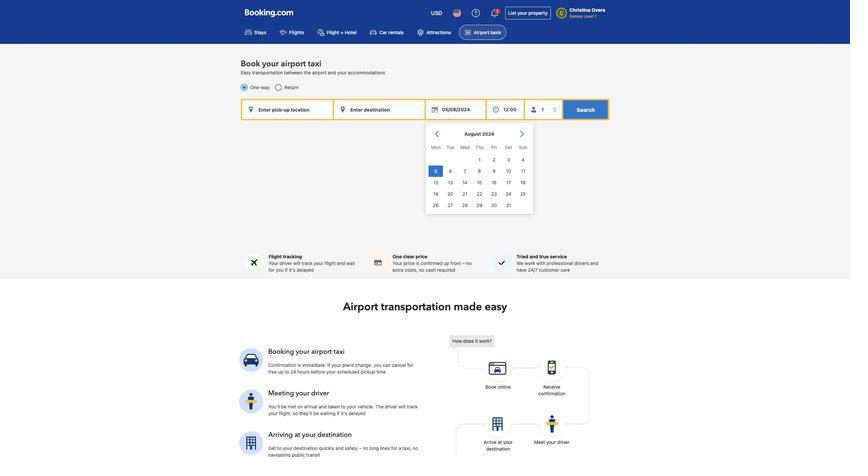 Task type: vqa. For each thing, say whether or not it's contained in the screenshot.
top 2 button
yes



Task type: describe. For each thing, give the bounding box(es) containing it.
flight + hotel link
[[312, 25, 362, 40]]

delayed inside 'you'll be met on arrival and taken to your vehicle. the driver will track your flight, so they'll be waiting if it's delayed'
[[349, 411, 366, 417]]

long
[[370, 446, 379, 451]]

arrive
[[484, 440, 497, 445]]

lines
[[380, 446, 390, 451]]

17
[[506, 180, 511, 185]]

24/7
[[528, 267, 538, 273]]

if
[[328, 363, 331, 368]]

and inside 'you'll be met on arrival and taken to your vehicle. the driver will track your flight, so they'll be waiting if it's delayed'
[[319, 404, 327, 410]]

christina overa genius level 1
[[570, 7, 606, 19]]

it's inside flight tracking your driver will track your flight and wait for you if it's delayed
[[289, 267, 296, 273]]

23 button
[[487, 188, 502, 200]]

driver inside flight tracking your driver will track your flight and wait for you if it's delayed
[[280, 261, 292, 266]]

23
[[491, 191, 497, 197]]

level
[[584, 14, 594, 19]]

booking airport taxi image for arriving at your destination
[[239, 431, 263, 455]]

booking your airport taxi
[[268, 347, 345, 357]]

car
[[380, 30, 388, 35]]

+
[[341, 30, 344, 35]]

9 button
[[487, 166, 502, 177]]

tue
[[447, 145, 455, 150]]

fri
[[491, 145, 497, 150]]

booking airport taxi image for booking your airport taxi
[[239, 348, 263, 372]]

track inside 'you'll be met on arrival and taken to your vehicle. the driver will track your flight, so they'll be waiting if it's delayed'
[[407, 404, 418, 410]]

tried
[[517, 254, 529, 260]]

work
[[525, 261, 536, 266]]

arriving at your destination
[[268, 431, 352, 440]]

your inside get to your destination quickly and safely – no long lines for a taxi, no navigating public transit
[[283, 446, 293, 451]]

your inside arrive at your destination
[[504, 440, 513, 445]]

your right list
[[518, 10, 528, 16]]

and inside flight tracking your driver will track your flight and wait for you if it's delayed
[[337, 261, 345, 266]]

20 button
[[443, 188, 458, 200]]

flights link
[[275, 25, 310, 40]]

cancel
[[392, 363, 406, 368]]

up inside one clear price your price is confirmed up front – no extra costs, no cash required
[[444, 261, 450, 266]]

and right drivers
[[591, 261, 599, 266]]

0 vertical spatial price
[[416, 254, 428, 260]]

your right if
[[332, 363, 341, 368]]

confirmed
[[421, 261, 443, 266]]

1 horizontal spatial be
[[314, 411, 319, 417]]

taxi,
[[403, 446, 412, 451]]

2024
[[482, 131, 495, 137]]

hotel
[[345, 30, 357, 35]]

mon
[[431, 145, 441, 150]]

booking
[[268, 347, 294, 357]]

0 vertical spatial be
[[281, 404, 287, 410]]

05/08/2024 button
[[426, 100, 486, 119]]

work?
[[480, 338, 492, 344]]

and inside get to your destination quickly and safely – no long lines for a taxi, no navigating public transit
[[336, 446, 344, 451]]

for inside get to your destination quickly and safely – no long lines for a taxi, no navigating public transit
[[392, 446, 398, 451]]

free
[[268, 369, 277, 375]]

with
[[537, 261, 546, 266]]

booking.com online hotel reservations image
[[245, 9, 293, 17]]

driver up arrival
[[311, 389, 329, 398]]

3
[[507, 157, 510, 163]]

no right the front on the bottom right of the page
[[466, 261, 472, 266]]

0 vertical spatial 2 button
[[487, 5, 503, 21]]

easy
[[241, 70, 251, 76]]

flight + hotel
[[327, 30, 357, 35]]

change,
[[355, 363, 373, 368]]

drivers
[[575, 261, 590, 266]]

car rentals link
[[365, 25, 409, 40]]

taxi for booking
[[334, 347, 345, 357]]

easy
[[485, 300, 507, 315]]

destination for arrive at your destination
[[487, 446, 511, 452]]

05/08/2024
[[442, 107, 470, 112]]

online
[[498, 384, 511, 390]]

24 button
[[502, 188, 516, 200]]

to inside confirmation is immediate. if your plans change, you can cancel for free up to 24 hours before your scheduled pickup time
[[285, 369, 289, 375]]

4 button
[[516, 154, 531, 166]]

no right taxi,
[[413, 446, 418, 451]]

12
[[434, 180, 438, 185]]

at for arrive
[[498, 440, 502, 445]]

to inside get to your destination quickly and safely – no long lines for a taxi, no navigating public transit
[[277, 446, 282, 451]]

flight for flight + hotel
[[327, 30, 340, 35]]

booking airport taxi image for meeting your driver
[[239, 390, 263, 414]]

christina
[[570, 7, 591, 13]]

navigating
[[268, 452, 291, 457]]

if inside flight tracking your driver will track your flight and wait for you if it's delayed
[[285, 267, 288, 273]]

1 vertical spatial transportation
[[381, 300, 451, 315]]

extra
[[393, 267, 404, 273]]

28 button
[[458, 200, 472, 211]]

your inside flight tracking your driver will track your flight and wait for you if it's delayed
[[269, 261, 279, 266]]

your down you'll
[[268, 411, 278, 417]]

made
[[454, 300, 482, 315]]

property
[[529, 10, 548, 16]]

safely
[[345, 446, 358, 451]]

how does it work?
[[453, 338, 492, 344]]

Enter destination text field
[[334, 100, 425, 119]]

flight,
[[279, 411, 292, 417]]

driver inside 'you'll be met on arrival and taken to your vehicle. the driver will track your flight, so they'll be waiting if it's delayed'
[[385, 404, 398, 410]]

24 inside button
[[506, 191, 512, 197]]

front
[[451, 261, 461, 266]]

for for confirmation is immediate. if your plans change, you can cancel for free up to 24 hours before your scheduled pickup time
[[408, 363, 414, 368]]

book for online
[[486, 384, 497, 390]]

airport transportation made easy
[[343, 300, 507, 315]]

search button
[[564, 100, 608, 119]]

it
[[475, 338, 478, 344]]

quickly
[[319, 446, 334, 451]]

sun
[[519, 145, 528, 150]]

no left long
[[363, 446, 368, 451]]

thu
[[476, 145, 484, 150]]

your up on
[[296, 389, 310, 398]]

is inside confirmation is immediate. if your plans change, you can cancel for free up to 24 hours before your scheduled pickup time
[[298, 363, 301, 368]]

25 button
[[516, 188, 531, 200]]

the
[[376, 404, 384, 410]]

customer
[[539, 267, 560, 273]]

sat
[[505, 145, 512, 150]]

plans
[[343, 363, 354, 368]]

one clear price your price is confirmed up front – no extra costs, no cash required
[[393, 254, 472, 273]]

list your property
[[509, 10, 548, 16]]

you inside confirmation is immediate. if your plans change, you can cancel for free up to 24 hours before your scheduled pickup time
[[374, 363, 382, 368]]

21
[[463, 191, 468, 197]]

at for arriving
[[295, 431, 301, 440]]

costs,
[[405, 267, 418, 273]]

we
[[517, 261, 524, 266]]

Enter pick-up location text field
[[242, 100, 333, 119]]

usd
[[431, 10, 442, 16]]

30
[[491, 202, 497, 208]]

service
[[550, 254, 567, 260]]

book online
[[486, 384, 511, 390]]



Task type: locate. For each thing, give the bounding box(es) containing it.
track
[[302, 261, 313, 266], [407, 404, 418, 410]]

1 inside button
[[479, 157, 481, 163]]

can
[[383, 363, 391, 368]]

airport for airport transportation made easy
[[343, 300, 378, 315]]

how
[[453, 338, 462, 344]]

it's right waiting
[[341, 411, 348, 417]]

for for flight tracking your driver will track your flight and wait for you if it's delayed
[[269, 267, 275, 273]]

0 horizontal spatial it's
[[289, 267, 296, 273]]

get to your destination quickly and safely – no long lines for a taxi, no navigating public transit
[[268, 446, 418, 457]]

1 vertical spatial to
[[341, 404, 346, 410]]

22 button
[[472, 188, 487, 200]]

0 horizontal spatial will
[[294, 261, 301, 266]]

16
[[492, 180, 497, 185]]

to up the navigating
[[277, 446, 282, 451]]

will right the on the left bottom of page
[[399, 404, 406, 410]]

0 vertical spatial you
[[276, 267, 284, 273]]

2 vertical spatial airport
[[311, 347, 332, 357]]

be down arrival
[[314, 411, 319, 417]]

0 vertical spatial up
[[444, 261, 450, 266]]

time
[[377, 369, 386, 375]]

1 inside the christina overa genius level 1
[[595, 14, 597, 19]]

18 button
[[516, 177, 531, 188]]

is inside one clear price your price is confirmed up front – no extra costs, no cash required
[[416, 261, 420, 266]]

0 vertical spatial flight
[[327, 30, 340, 35]]

2 button left list
[[487, 5, 503, 21]]

1 vertical spatial airport
[[343, 300, 378, 315]]

if
[[285, 267, 288, 273], [337, 411, 340, 417]]

will inside flight tracking your driver will track your flight and wait for you if it's delayed
[[294, 261, 301, 266]]

track down tracking
[[302, 261, 313, 266]]

1
[[595, 14, 597, 19], [479, 157, 481, 163]]

0 vertical spatial it's
[[289, 267, 296, 273]]

price down clear
[[404, 261, 415, 266]]

0 horizontal spatial 24
[[291, 369, 296, 375]]

return
[[285, 85, 299, 90]]

destination inside arrive at your destination
[[487, 446, 511, 452]]

2 vertical spatial for
[[392, 446, 398, 451]]

and right the
[[328, 70, 336, 76]]

0 vertical spatial will
[[294, 261, 301, 266]]

20
[[448, 191, 453, 197]]

up down confirmation
[[278, 369, 284, 375]]

no left cash
[[419, 267, 425, 273]]

be up flight,
[[281, 404, 287, 410]]

0 vertical spatial 2
[[497, 9, 499, 14]]

1 horizontal spatial delayed
[[349, 411, 366, 417]]

1 vertical spatial delayed
[[349, 411, 366, 417]]

1 up the 8
[[479, 157, 481, 163]]

1 horizontal spatial is
[[416, 261, 420, 266]]

your right meet
[[547, 440, 556, 445]]

29
[[477, 202, 483, 208]]

professional
[[547, 261, 573, 266]]

flight for flight tracking your driver will track your flight and wait for you if it's delayed
[[269, 254, 282, 260]]

2 button up the 9
[[487, 154, 502, 166]]

pickup
[[361, 369, 375, 375]]

0 vertical spatial airport
[[474, 30, 490, 35]]

book inside book your airport taxi easy transportation between the airport and your accommodations
[[241, 58, 260, 70]]

arriving
[[268, 431, 293, 440]]

to
[[285, 369, 289, 375], [341, 404, 346, 410], [277, 446, 282, 451]]

taxi up the
[[308, 58, 322, 70]]

taxi for book
[[308, 58, 322, 70]]

1 horizontal spatial book
[[486, 384, 497, 390]]

you down tracking
[[276, 267, 284, 273]]

your inside one clear price your price is confirmed up front – no extra costs, no cash required
[[393, 261, 403, 266]]

6 button
[[443, 166, 458, 177]]

meet
[[535, 440, 545, 445]]

0 horizontal spatial if
[[285, 267, 288, 273]]

august 2024
[[465, 131, 495, 137]]

2 vertical spatial to
[[277, 446, 282, 451]]

and left wait
[[337, 261, 345, 266]]

0 vertical spatial book
[[241, 58, 260, 70]]

for
[[269, 267, 275, 273], [408, 363, 414, 368], [392, 446, 398, 451]]

airport up between
[[281, 58, 306, 70]]

your left 'accommodations'
[[337, 70, 347, 76]]

0 horizontal spatial to
[[277, 446, 282, 451]]

airport for booking
[[311, 347, 332, 357]]

0 vertical spatial delayed
[[297, 267, 314, 273]]

2 horizontal spatial for
[[408, 363, 414, 368]]

0 vertical spatial is
[[416, 261, 420, 266]]

0 vertical spatial transportation
[[252, 70, 283, 76]]

1 horizontal spatial 1
[[595, 14, 597, 19]]

taxi up plans
[[334, 347, 345, 357]]

1 horizontal spatial airport
[[474, 30, 490, 35]]

1 vertical spatial airport
[[312, 70, 327, 76]]

your inside flight tracking your driver will track your flight and wait for you if it's delayed
[[314, 261, 324, 266]]

0 horizontal spatial at
[[295, 431, 301, 440]]

transportation
[[252, 70, 283, 76], [381, 300, 451, 315]]

will down tracking
[[294, 261, 301, 266]]

your up "immediate."
[[296, 347, 310, 357]]

1 vertical spatial flight
[[269, 254, 282, 260]]

destination up public
[[294, 446, 318, 451]]

0 vertical spatial track
[[302, 261, 313, 266]]

delayed down tracking
[[297, 267, 314, 273]]

arrival
[[304, 404, 318, 410]]

29 button
[[472, 200, 487, 211]]

1 horizontal spatial up
[[444, 261, 450, 266]]

1 vertical spatial 24
[[291, 369, 296, 375]]

24 down 17 button
[[506, 191, 512, 197]]

0 vertical spatial 1
[[595, 14, 597, 19]]

30 button
[[487, 200, 502, 211]]

your up "way"
[[262, 58, 279, 70]]

airport taxis link
[[459, 25, 507, 40]]

if down tracking
[[285, 267, 288, 273]]

is
[[416, 261, 420, 266], [298, 363, 301, 368]]

delayed inside flight tracking your driver will track your flight and wait for you if it's delayed
[[297, 267, 314, 273]]

0 vertical spatial –
[[463, 261, 465, 266]]

required
[[437, 267, 456, 273]]

taxi inside book your airport taxi easy transportation between the airport and your accommodations
[[308, 58, 322, 70]]

0 horizontal spatial taxi
[[308, 58, 322, 70]]

2 button
[[487, 5, 503, 21], [487, 154, 502, 166]]

1 vertical spatial it's
[[341, 411, 348, 417]]

–
[[463, 261, 465, 266], [359, 446, 362, 451]]

24 inside confirmation is immediate. if your plans change, you can cancel for free up to 24 hours before your scheduled pickup time
[[291, 369, 296, 375]]

31
[[506, 202, 511, 208]]

stays link
[[240, 25, 272, 40]]

cash
[[426, 267, 436, 273]]

0 vertical spatial airport
[[281, 58, 306, 70]]

1 vertical spatial price
[[404, 261, 415, 266]]

genius
[[570, 14, 583, 19]]

0 horizontal spatial be
[[281, 404, 287, 410]]

11
[[521, 168, 525, 174]]

car rentals
[[380, 30, 404, 35]]

up inside confirmation is immediate. if your plans change, you can cancel for free up to 24 hours before your scheduled pickup time
[[278, 369, 284, 375]]

if inside 'you'll be met on arrival and taken to your vehicle. the driver will track your flight, so they'll be waiting if it's delayed'
[[337, 411, 340, 417]]

care
[[561, 267, 570, 273]]

18
[[521, 180, 526, 185]]

flight left +
[[327, 30, 340, 35]]

flight inside flight tracking your driver will track your flight and wait for you if it's delayed
[[269, 254, 282, 260]]

1 horizontal spatial price
[[416, 254, 428, 260]]

airport up if
[[311, 347, 332, 357]]

airport for airport taxis
[[474, 30, 490, 35]]

12:00
[[504, 107, 517, 112]]

1 horizontal spatial taxi
[[334, 347, 345, 357]]

– right safely
[[359, 446, 362, 451]]

destination for get to your destination quickly and safely – no long lines for a taxi, no navigating public transit
[[294, 446, 318, 451]]

27
[[448, 202, 453, 208]]

0 horizontal spatial is
[[298, 363, 301, 368]]

1 vertical spatial up
[[278, 369, 284, 375]]

1 vertical spatial book
[[486, 384, 497, 390]]

is up costs,
[[416, 261, 420, 266]]

so
[[293, 411, 298, 417]]

price
[[416, 254, 428, 260], [404, 261, 415, 266]]

13 button
[[443, 177, 458, 188]]

and up work
[[530, 254, 539, 260]]

up up required
[[444, 261, 450, 266]]

airport
[[474, 30, 490, 35], [343, 300, 378, 315]]

taxis
[[491, 30, 501, 35]]

– inside get to your destination quickly and safely – no long lines for a taxi, no navigating public transit
[[359, 446, 362, 451]]

driver
[[280, 261, 292, 266], [311, 389, 329, 398], [385, 404, 398, 410], [558, 440, 570, 445]]

0 vertical spatial 24
[[506, 191, 512, 197]]

your left 'vehicle.'
[[347, 404, 357, 410]]

1 vertical spatial 2
[[493, 157, 496, 163]]

your down if
[[326, 369, 336, 375]]

stays
[[254, 30, 267, 35]]

it's down tracking
[[289, 267, 296, 273]]

0 horizontal spatial airport
[[343, 300, 378, 315]]

13
[[448, 180, 453, 185]]

1 vertical spatial will
[[399, 404, 406, 410]]

1 vertical spatial –
[[359, 446, 362, 451]]

for inside confirmation is immediate. if your plans change, you can cancel for free up to 24 hours before your scheduled pickup time
[[408, 363, 414, 368]]

you up the time
[[374, 363, 382, 368]]

your right arrive
[[504, 440, 513, 445]]

destination for arriving at your destination
[[318, 431, 352, 440]]

true
[[540, 254, 549, 260]]

17 button
[[502, 177, 516, 188]]

flights
[[289, 30, 304, 35]]

track inside flight tracking your driver will track your flight and wait for you if it's delayed
[[302, 261, 313, 266]]

2 left list
[[497, 9, 499, 14]]

book up easy
[[241, 58, 260, 70]]

0 horizontal spatial up
[[278, 369, 284, 375]]

it's
[[289, 267, 296, 273], [341, 411, 348, 417]]

1 horizontal spatial will
[[399, 404, 406, 410]]

0 horizontal spatial 2
[[493, 157, 496, 163]]

driver right the on the left bottom of page
[[385, 404, 398, 410]]

10
[[506, 168, 511, 174]]

0 horizontal spatial you
[[276, 267, 284, 273]]

2 your from the left
[[393, 261, 403, 266]]

0 horizontal spatial flight
[[269, 254, 282, 260]]

one-
[[250, 85, 261, 90]]

confirmation is immediate. if your plans change, you can cancel for free up to 24 hours before your scheduled pickup time
[[268, 363, 414, 375]]

airport inside airport taxis link
[[474, 30, 490, 35]]

24 left hours on the bottom of the page
[[291, 369, 296, 375]]

receive confirmation
[[539, 384, 566, 397]]

0 horizontal spatial your
[[269, 261, 279, 266]]

delayed down 'vehicle.'
[[349, 411, 366, 417]]

confirmation
[[268, 363, 296, 368]]

at right arriving
[[295, 431, 301, 440]]

airport right the
[[312, 70, 327, 76]]

up
[[444, 261, 450, 266], [278, 369, 284, 375]]

no
[[466, 261, 472, 266], [419, 267, 425, 273], [363, 446, 368, 451], [413, 446, 418, 451]]

your left flight
[[314, 261, 324, 266]]

and up waiting
[[319, 404, 327, 410]]

1 vertical spatial 2 button
[[487, 154, 502, 166]]

immediate.
[[302, 363, 326, 368]]

track right the on the left bottom of page
[[407, 404, 418, 410]]

14
[[463, 180, 468, 185]]

on
[[298, 404, 303, 410]]

0 horizontal spatial transportation
[[252, 70, 283, 76]]

0 vertical spatial to
[[285, 369, 289, 375]]

and left safely
[[336, 446, 344, 451]]

book left online
[[486, 384, 497, 390]]

1 horizontal spatial your
[[393, 261, 403, 266]]

it's inside 'you'll be met on arrival and taken to your vehicle. the driver will track your flight, so they'll be waiting if it's delayed'
[[341, 411, 348, 417]]

21 button
[[458, 188, 472, 200]]

to inside 'you'll be met on arrival and taken to your vehicle. the driver will track your flight, so they'll be waiting if it's delayed'
[[341, 404, 346, 410]]

19
[[433, 191, 439, 197]]

1 horizontal spatial to
[[285, 369, 289, 375]]

flight left tracking
[[269, 254, 282, 260]]

to down confirmation
[[285, 369, 289, 375]]

0 horizontal spatial track
[[302, 261, 313, 266]]

at inside arrive at your destination
[[498, 440, 502, 445]]

1 vertical spatial you
[[374, 363, 382, 368]]

meet your driver
[[535, 440, 570, 445]]

be
[[281, 404, 287, 410], [314, 411, 319, 417]]

for inside flight tracking your driver will track your flight and wait for you if it's delayed
[[269, 267, 275, 273]]

1 horizontal spatial you
[[374, 363, 382, 368]]

0 vertical spatial for
[[269, 267, 275, 273]]

2 horizontal spatial to
[[341, 404, 346, 410]]

1 vertical spatial for
[[408, 363, 414, 368]]

1 horizontal spatial if
[[337, 411, 340, 417]]

1 vertical spatial track
[[407, 404, 418, 410]]

0 horizontal spatial book
[[241, 58, 260, 70]]

– right the front on the bottom right of the page
[[463, 261, 465, 266]]

25
[[521, 191, 526, 197]]

1 horizontal spatial 2
[[497, 9, 499, 14]]

0 vertical spatial if
[[285, 267, 288, 273]]

1 horizontal spatial at
[[498, 440, 502, 445]]

1 horizontal spatial for
[[392, 446, 398, 451]]

driver right meet
[[558, 440, 570, 445]]

and inside book your airport taxi easy transportation between the airport and your accommodations
[[328, 70, 336, 76]]

0 vertical spatial taxi
[[308, 58, 322, 70]]

7
[[464, 168, 466, 174]]

1 horizontal spatial track
[[407, 404, 418, 410]]

transportation inside book your airport taxi easy transportation between the airport and your accommodations
[[252, 70, 283, 76]]

confirmation
[[539, 391, 566, 397]]

a
[[399, 446, 401, 451]]

1 vertical spatial is
[[298, 363, 301, 368]]

– inside one clear price your price is confirmed up front – no extra costs, no cash required
[[463, 261, 465, 266]]

27 button
[[443, 200, 458, 211]]

to right 'taken'
[[341, 404, 346, 410]]

8
[[478, 168, 481, 174]]

1 horizontal spatial flight
[[327, 30, 340, 35]]

your up transit
[[302, 431, 316, 440]]

driver down tracking
[[280, 261, 292, 266]]

1 horizontal spatial transportation
[[381, 300, 451, 315]]

you inside flight tracking your driver will track your flight and wait for you if it's delayed
[[276, 267, 284, 273]]

0 horizontal spatial for
[[269, 267, 275, 273]]

1 vertical spatial taxi
[[334, 347, 345, 357]]

met
[[288, 404, 296, 410]]

1 horizontal spatial 24
[[506, 191, 512, 197]]

does
[[464, 338, 474, 344]]

book for your
[[241, 58, 260, 70]]

0 horizontal spatial –
[[359, 446, 362, 451]]

6
[[449, 168, 452, 174]]

0 horizontal spatial 1
[[479, 157, 481, 163]]

your up the navigating
[[283, 446, 293, 451]]

they'll
[[299, 411, 312, 417]]

1 horizontal spatial –
[[463, 261, 465, 266]]

at right arrive
[[498, 440, 502, 445]]

receive
[[544, 384, 561, 390]]

airport for book
[[281, 58, 306, 70]]

5 button
[[429, 166, 443, 177]]

price up "confirmed"
[[416, 254, 428, 260]]

26 button
[[429, 200, 443, 211]]

0 horizontal spatial price
[[404, 261, 415, 266]]

2 up the 9
[[493, 157, 496, 163]]

1 your from the left
[[269, 261, 279, 266]]

book
[[241, 58, 260, 70], [486, 384, 497, 390]]

12:00 button
[[487, 100, 524, 119]]

1 vertical spatial if
[[337, 411, 340, 417]]

destination inside get to your destination quickly and safely – no long lines for a taxi, no navigating public transit
[[294, 446, 318, 451]]

before
[[311, 369, 325, 375]]

1 vertical spatial be
[[314, 411, 319, 417]]

1 vertical spatial 1
[[479, 157, 481, 163]]

is up hours on the bottom of the page
[[298, 363, 301, 368]]

0 horizontal spatial delayed
[[297, 267, 314, 273]]

1 down overa
[[595, 14, 597, 19]]

11 button
[[516, 166, 531, 177]]

if down 'taken'
[[337, 411, 340, 417]]

1 horizontal spatial it's
[[341, 411, 348, 417]]

destination up quickly
[[318, 431, 352, 440]]

will inside 'you'll be met on arrival and taken to your vehicle. the driver will track your flight, so they'll be waiting if it's delayed'
[[399, 404, 406, 410]]

booking airport taxi image
[[450, 335, 591, 457], [239, 348, 263, 372], [239, 390, 263, 414], [239, 431, 263, 455]]

destination down arrive
[[487, 446, 511, 452]]



